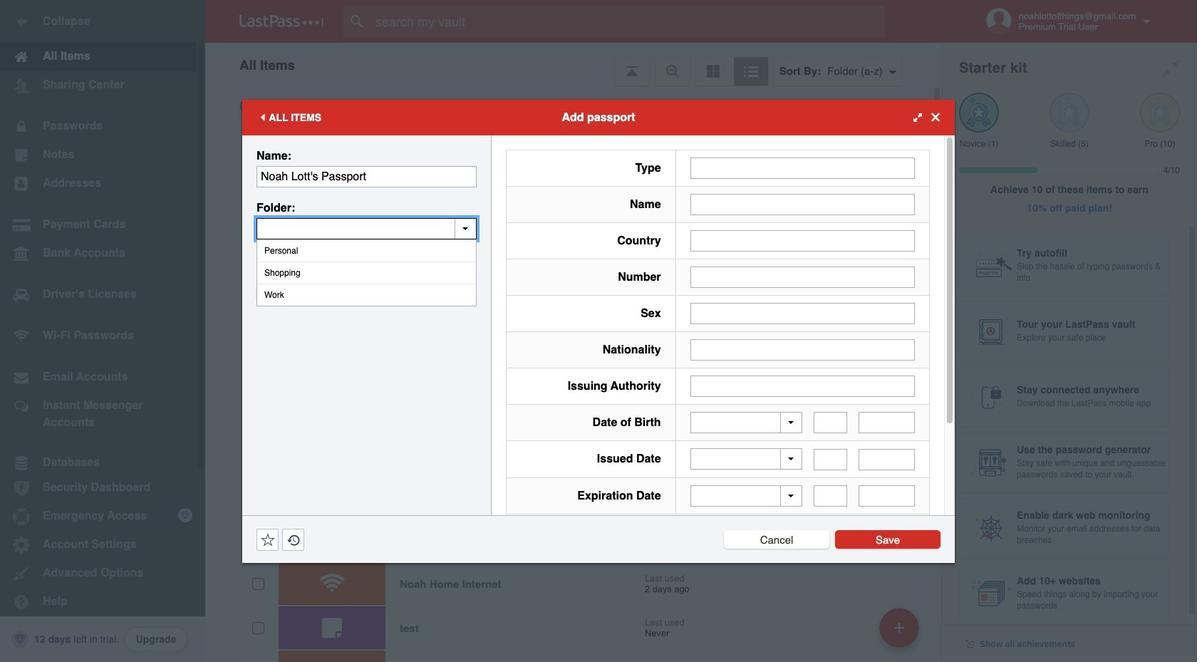 Task type: locate. For each thing, give the bounding box(es) containing it.
dialog
[[242, 99, 955, 618]]

main navigation navigation
[[0, 0, 205, 662]]

None text field
[[690, 194, 915, 215], [257, 218, 477, 239], [690, 230, 915, 251], [690, 266, 915, 288], [814, 412, 848, 433], [814, 449, 848, 470], [859, 449, 915, 470], [859, 485, 915, 507], [690, 194, 915, 215], [257, 218, 477, 239], [690, 230, 915, 251], [690, 266, 915, 288], [814, 412, 848, 433], [814, 449, 848, 470], [859, 449, 915, 470], [859, 485, 915, 507]]

None text field
[[690, 157, 915, 179], [257, 166, 477, 187], [690, 303, 915, 324], [690, 339, 915, 360], [690, 375, 915, 397], [859, 412, 915, 433], [814, 485, 848, 507], [690, 157, 915, 179], [257, 166, 477, 187], [690, 303, 915, 324], [690, 339, 915, 360], [690, 375, 915, 397], [859, 412, 915, 433], [814, 485, 848, 507]]

Search search field
[[344, 6, 913, 37]]

new item image
[[894, 623, 904, 633]]



Task type: describe. For each thing, give the bounding box(es) containing it.
vault options navigation
[[205, 43, 942, 86]]

lastpass image
[[239, 15, 324, 28]]

new item navigation
[[875, 604, 928, 662]]

search my vault text field
[[344, 6, 913, 37]]



